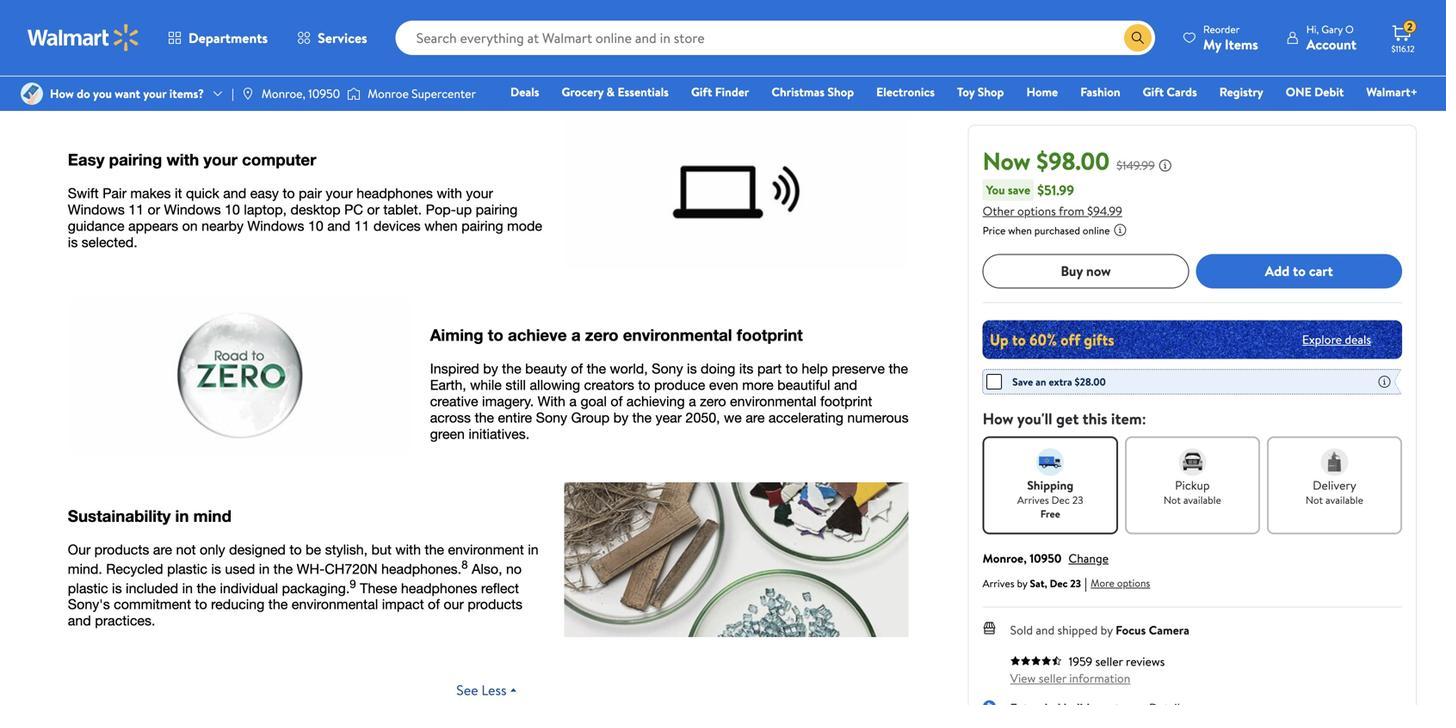 Task type: describe. For each thing, give the bounding box(es) containing it.
you save $51.99 other options from $94.99
[[983, 181, 1123, 219]]

supercenter
[[412, 85, 476, 102]]

explore
[[1302, 331, 1342, 348]]

options inside arrives by sat, dec 23 | more options
[[1117, 576, 1150, 591]]

services
[[318, 28, 367, 47]]

dec inside shipping arrives dec 23 free
[[1052, 493, 1070, 508]]

deals
[[1345, 331, 1371, 348]]

you'll
[[1017, 408, 1053, 430]]

2
[[1407, 20, 1413, 34]]

grocery
[[562, 84, 604, 100]]

view
[[1010, 670, 1036, 687]]

departments button
[[153, 17, 282, 59]]

now $98.00
[[983, 144, 1110, 178]]

grocery & essentials link
[[554, 83, 677, 101]]

monroe, for monroe, 10950
[[262, 85, 306, 102]]

gary
[[1322, 22, 1343, 37]]

services button
[[282, 17, 382, 59]]

sold
[[1010, 622, 1033, 639]]

free
[[1041, 507, 1060, 522]]

monroe supercenter
[[368, 85, 476, 102]]

grocery & essentials
[[562, 84, 669, 100]]

walmart image
[[28, 24, 139, 52]]

get
[[1056, 408, 1079, 430]]

see less
[[456, 681, 507, 700]]

available for pickup
[[1184, 493, 1222, 508]]

extra
[[1049, 375, 1072, 389]]

$51.99
[[1038, 181, 1074, 200]]

my
[[1203, 35, 1222, 54]]

deals link
[[503, 83, 547, 101]]

you
[[93, 85, 112, 102]]

intent image for pickup image
[[1179, 449, 1206, 476]]

walmart+
[[1367, 84, 1418, 100]]

reviews
[[1126, 654, 1165, 670]]

 image for how do you want your items?
[[21, 83, 43, 105]]

seller for view
[[1039, 670, 1067, 687]]

1 vertical spatial |
[[1085, 574, 1087, 593]]

account
[[1307, 35, 1357, 54]]

buy now button
[[983, 254, 1189, 289]]

hi, gary o account
[[1307, 22, 1357, 54]]

view seller information
[[1010, 670, 1131, 687]]

save
[[1013, 375, 1033, 389]]

purchased
[[1035, 223, 1080, 238]]

delivery
[[1313, 477, 1357, 494]]

0 vertical spatial |
[[232, 85, 234, 102]]

monroe, for monroe, 10950 change
[[983, 550, 1027, 567]]

search icon image
[[1131, 31, 1145, 45]]

departments
[[189, 28, 268, 47]]

to
[[1293, 262, 1306, 281]]

buy now
[[1061, 262, 1111, 281]]

registry link
[[1212, 83, 1271, 101]]

$116.12
[[1392, 43, 1415, 55]]

do
[[77, 85, 90, 102]]

other options from $94.99 button
[[983, 203, 1123, 219]]

save
[[1008, 181, 1031, 198]]

not for pickup
[[1164, 493, 1181, 508]]

christmas shop
[[772, 84, 854, 100]]

intent image for delivery image
[[1321, 449, 1349, 476]]

walmart+ link
[[1359, 83, 1426, 101]]

arrives inside arrives by sat, dec 23 | more options
[[983, 577, 1015, 591]]

monroe
[[368, 85, 409, 102]]

shipped
[[1058, 622, 1098, 639]]

seller for 1959
[[1095, 654, 1123, 670]]

$28.00
[[1075, 375, 1106, 389]]

cards
[[1167, 84, 1197, 100]]

an
[[1036, 375, 1046, 389]]

$149.99
[[1117, 157, 1155, 174]]

debit
[[1315, 84, 1344, 100]]

toy shop link
[[950, 83, 1012, 101]]

how for how do you want your items?
[[50, 85, 74, 102]]

arrives inside shipping arrives dec 23 free
[[1018, 493, 1049, 508]]

more
[[1091, 576, 1115, 591]]

Search search field
[[396, 21, 1155, 55]]

now
[[983, 144, 1031, 178]]

intent image for shipping image
[[1037, 449, 1064, 476]]

this
[[1083, 408, 1108, 430]]

$94.99
[[1087, 203, 1123, 219]]

less
[[482, 681, 507, 700]]

Walmart Site-Wide search field
[[396, 21, 1155, 55]]

by inside arrives by sat, dec 23 | more options
[[1017, 577, 1028, 591]]

price
[[983, 223, 1006, 238]]

monroe, 10950 change
[[983, 550, 1109, 567]]

$98.00
[[1037, 144, 1110, 178]]

toy
[[957, 84, 975, 100]]

10950 for monroe, 10950
[[308, 85, 340, 102]]

save an extra $28.00 element
[[987, 373, 1106, 391]]

fashion link
[[1073, 83, 1128, 101]]

one
[[1286, 84, 1312, 100]]

shipping arrives dec 23 free
[[1018, 477, 1084, 522]]

shop for christmas shop
[[828, 84, 854, 100]]

up to sixty percent off deals. shop now. image
[[983, 320, 1402, 359]]

hi,
[[1307, 22, 1319, 37]]

items?
[[169, 85, 204, 102]]

more options button
[[1091, 576, 1150, 591]]

deals
[[511, 84, 539, 100]]

essentials
[[618, 84, 669, 100]]

online
[[1083, 223, 1110, 238]]

add to cart button
[[1196, 254, 1402, 289]]

item:
[[1111, 408, 1146, 430]]

change button
[[1069, 550, 1109, 567]]

learn more about strikethrough prices image
[[1159, 159, 1172, 172]]



Task type: locate. For each thing, give the bounding box(es) containing it.
2 not from the left
[[1306, 493, 1323, 508]]

options up price when purchased online
[[1017, 203, 1056, 219]]

shop right christmas on the top of the page
[[828, 84, 854, 100]]

dec inside arrives by sat, dec 23 | more options
[[1050, 577, 1068, 591]]

not inside pickup not available
[[1164, 493, 1181, 508]]

0 horizontal spatial gift
[[691, 84, 712, 100]]

0 horizontal spatial options
[[1017, 203, 1056, 219]]

1 horizontal spatial by
[[1101, 622, 1113, 639]]

shop right toy
[[978, 84, 1004, 100]]

dec down intent image for shipping
[[1052, 493, 1070, 508]]

10950 down services dropdown button
[[308, 85, 340, 102]]

gift cards
[[1143, 84, 1197, 100]]

1 horizontal spatial options
[[1117, 576, 1150, 591]]

1959
[[1069, 654, 1093, 670]]

&
[[607, 84, 615, 100]]

not
[[1164, 493, 1181, 508], [1306, 493, 1323, 508]]

legal information image
[[1114, 223, 1127, 237]]

 image
[[21, 83, 43, 105], [241, 87, 255, 101]]

by left focus at the right of the page
[[1101, 622, 1113, 639]]

gift left finder
[[691, 84, 712, 100]]

not down intent image for delivery at bottom
[[1306, 493, 1323, 508]]

1 horizontal spatial seller
[[1095, 654, 1123, 670]]

gift finder link
[[684, 83, 757, 101]]

monroe, down services dropdown button
[[262, 85, 306, 102]]

available for delivery
[[1326, 493, 1364, 508]]

options inside you save $51.99 other options from $94.99
[[1017, 203, 1056, 219]]

arrives by sat, dec 23 | more options
[[983, 574, 1150, 593]]

0 horizontal spatial shop
[[828, 84, 854, 100]]

information
[[1069, 670, 1131, 687]]

2 gift from the left
[[1143, 84, 1164, 100]]

not inside delivery not available
[[1306, 493, 1323, 508]]

shipping
[[1027, 477, 1074, 494]]

seller right 1959 on the right bottom
[[1095, 654, 1123, 670]]

1 vertical spatial options
[[1117, 576, 1150, 591]]

1 vertical spatial monroe,
[[983, 550, 1027, 567]]

not for delivery
[[1306, 493, 1323, 508]]

1 horizontal spatial gift
[[1143, 84, 1164, 100]]

options right "more"
[[1117, 576, 1150, 591]]

toy shop
[[957, 84, 1004, 100]]

1 available from the left
[[1184, 493, 1222, 508]]

how do you want your items?
[[50, 85, 204, 102]]

available down the intent image for pickup
[[1184, 493, 1222, 508]]

want
[[115, 85, 140, 102]]

1 vertical spatial how
[[983, 408, 1014, 430]]

add to cart
[[1265, 262, 1333, 281]]

by left sat,
[[1017, 577, 1028, 591]]

1 horizontal spatial shop
[[978, 84, 1004, 100]]

arrives
[[1018, 493, 1049, 508], [983, 577, 1015, 591]]

how for how you'll get this item:
[[983, 408, 1014, 430]]

1 vertical spatial 10950
[[1030, 550, 1062, 567]]

1 horizontal spatial available
[[1326, 493, 1364, 508]]

Save an extra $28.00 checkbox
[[987, 374, 1002, 390]]

0 vertical spatial by
[[1017, 577, 1028, 591]]

seller down 4.267 stars out of 5, based on 1959 seller reviews element
[[1039, 670, 1067, 687]]

add
[[1265, 262, 1290, 281]]

save an extra $28.00
[[1013, 375, 1106, 389]]

arrives left sat,
[[983, 577, 1015, 591]]

how left you'll at bottom
[[983, 408, 1014, 430]]

0 horizontal spatial monroe,
[[262, 85, 306, 102]]

0 horizontal spatial seller
[[1039, 670, 1067, 687]]

1 horizontal spatial how
[[983, 408, 1014, 430]]

electronics
[[877, 84, 935, 100]]

one debit link
[[1278, 83, 1352, 101]]

| right items?
[[232, 85, 234, 102]]

23 right free
[[1072, 493, 1084, 508]]

1 shop from the left
[[828, 84, 854, 100]]

4.267 stars out of 5, based on 1959 seller reviews element
[[1010, 656, 1062, 667]]

0 vertical spatial dec
[[1052, 493, 1070, 508]]

1 vertical spatial dec
[[1050, 577, 1068, 591]]

0 horizontal spatial not
[[1164, 493, 1181, 508]]

now
[[1086, 262, 1111, 281]]

see
[[456, 681, 478, 700]]

0 horizontal spatial how
[[50, 85, 74, 102]]

o
[[1346, 22, 1354, 37]]

home
[[1027, 84, 1058, 100]]

1 horizontal spatial not
[[1306, 493, 1323, 508]]

dec right sat,
[[1050, 577, 1068, 591]]

0 vertical spatial 10950
[[308, 85, 340, 102]]

sold and shipped by focus camera
[[1010, 622, 1190, 639]]

monroe, up arrives by sat, dec 23 | more options
[[983, 550, 1027, 567]]

shop for toy shop
[[978, 84, 1004, 100]]

 image
[[347, 85, 361, 102]]

0 vertical spatial options
[[1017, 203, 1056, 219]]

1 not from the left
[[1164, 493, 1181, 508]]

view seller information link
[[1010, 670, 1131, 687]]

reorder
[[1203, 22, 1240, 37]]

dec
[[1052, 493, 1070, 508], [1050, 577, 1068, 591]]

pickup not available
[[1164, 477, 1222, 508]]

23
[[1072, 493, 1084, 508], [1070, 577, 1081, 591]]

 image left do at the left top of page
[[21, 83, 43, 105]]

see less button
[[43, 674, 934, 706]]

monroe,
[[262, 85, 306, 102], [983, 550, 1027, 567]]

focus
[[1116, 622, 1146, 639]]

not down the intent image for pickup
[[1164, 493, 1181, 508]]

23 inside shipping arrives dec 23 free
[[1072, 493, 1084, 508]]

sat,
[[1030, 577, 1047, 591]]

other
[[983, 203, 1015, 219]]

23 left "more"
[[1070, 577, 1081, 591]]

0 vertical spatial arrives
[[1018, 493, 1049, 508]]

2 available from the left
[[1326, 493, 1364, 508]]

10950 up sat,
[[1030, 550, 1062, 567]]

delivery not available
[[1306, 477, 1364, 508]]

camera
[[1149, 622, 1190, 639]]

1 horizontal spatial 10950
[[1030, 550, 1062, 567]]

0 vertical spatial 23
[[1072, 493, 1084, 508]]

items
[[1225, 35, 1258, 54]]

how left do at the left top of page
[[50, 85, 74, 102]]

you
[[986, 181, 1005, 198]]

1 gift from the left
[[691, 84, 712, 100]]

 image for monroe, 10950
[[241, 87, 255, 101]]

available down intent image for delivery at bottom
[[1326, 493, 1364, 508]]

and
[[1036, 622, 1055, 639]]

gift cards link
[[1135, 83, 1205, 101]]

| left "more"
[[1085, 574, 1087, 593]]

gift left cards
[[1143, 84, 1164, 100]]

0 vertical spatial how
[[50, 85, 74, 102]]

|
[[232, 85, 234, 102], [1085, 574, 1087, 593]]

0 horizontal spatial  image
[[21, 83, 43, 105]]

0 horizontal spatial |
[[232, 85, 234, 102]]

monroe, 10950
[[262, 85, 340, 102]]

registry
[[1220, 84, 1264, 100]]

1 horizontal spatial  image
[[241, 87, 255, 101]]

gift for gift finder
[[691, 84, 712, 100]]

23 inside arrives by sat, dec 23 | more options
[[1070, 577, 1081, 591]]

 image left monroe, 10950
[[241, 87, 255, 101]]

fashion
[[1081, 84, 1121, 100]]

gift for gift cards
[[1143, 84, 1164, 100]]

1 vertical spatial arrives
[[983, 577, 1015, 591]]

gift
[[691, 84, 712, 100], [1143, 84, 1164, 100]]

options
[[1017, 203, 1056, 219], [1117, 576, 1150, 591]]

0 horizontal spatial available
[[1184, 493, 1222, 508]]

change
[[1069, 550, 1109, 567]]

0 horizontal spatial by
[[1017, 577, 1028, 591]]

pickup
[[1175, 477, 1210, 494]]

10950 for monroe, 10950 change
[[1030, 550, 1062, 567]]

1 vertical spatial 23
[[1070, 577, 1081, 591]]

arrives down intent image for shipping
[[1018, 493, 1049, 508]]

available inside delivery not available
[[1326, 493, 1364, 508]]

available inside pickup not available
[[1184, 493, 1222, 508]]

2 shop from the left
[[978, 84, 1004, 100]]

1 vertical spatial by
[[1101, 622, 1113, 639]]

from
[[1059, 203, 1085, 219]]

0 horizontal spatial arrives
[[983, 577, 1015, 591]]

home link
[[1019, 83, 1066, 101]]

price when purchased online
[[983, 223, 1110, 238]]

0 horizontal spatial 10950
[[308, 85, 340, 102]]

0 vertical spatial monroe,
[[262, 85, 306, 102]]

reorder my items
[[1203, 22, 1258, 54]]

buy
[[1061, 262, 1083, 281]]

1 horizontal spatial |
[[1085, 574, 1087, 593]]

more information on savings image
[[1378, 375, 1392, 389]]

1 horizontal spatial arrives
[[1018, 493, 1049, 508]]

1 horizontal spatial monroe,
[[983, 550, 1027, 567]]

electronics link
[[869, 83, 943, 101]]

cart
[[1309, 262, 1333, 281]]

christmas
[[772, 84, 825, 100]]

finder
[[715, 84, 749, 100]]

how
[[50, 85, 74, 102], [983, 408, 1014, 430]]

gift finder
[[691, 84, 749, 100]]

explore deals link
[[1296, 325, 1378, 355]]



Task type: vqa. For each thing, say whether or not it's contained in the screenshot.
the bottommost 10950
yes



